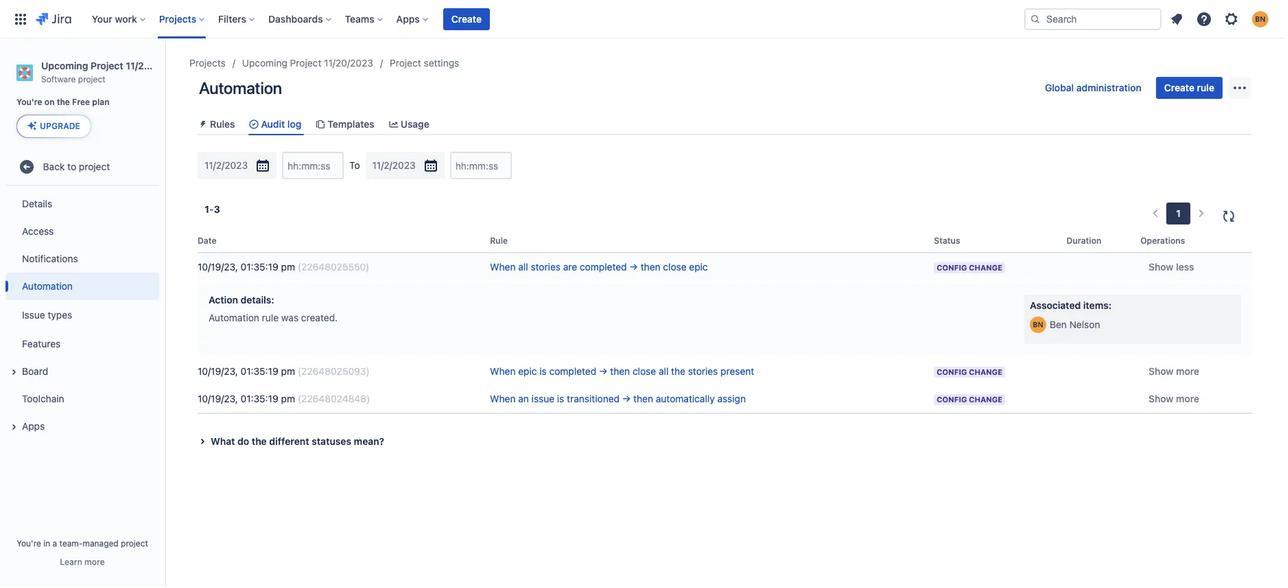Task type: locate. For each thing, give the bounding box(es) containing it.
expand image for apps
[[5, 419, 22, 435]]

automatically
[[656, 393, 715, 405]]

rule
[[490, 236, 508, 246]]

1 vertical spatial the
[[672, 365, 686, 377]]

apps right teams popup button
[[397, 13, 420, 24]]

1 pm from the top
[[281, 261, 295, 273]]

refresh log image
[[1221, 208, 1238, 225]]

back to project
[[43, 161, 110, 172]]

0 horizontal spatial apps
[[22, 420, 45, 432]]

details
[[22, 198, 52, 209]]

show inside button
[[1149, 261, 1174, 273]]

2 vertical spatial config
[[937, 395, 968, 404]]

are
[[564, 261, 578, 273]]

expand image inside board button
[[5, 364, 22, 381]]

2 vertical spatial the
[[252, 435, 267, 447]]

0 vertical spatial →
[[630, 261, 638, 273]]

pm down 10/19/23, 01:35:19 pm (22648025093) at bottom left
[[281, 393, 295, 405]]

the inside what do the different statuses mean? "dropdown button"
[[252, 435, 267, 447]]

upcoming up software
[[41, 60, 88, 71]]

apps down toolchain
[[22, 420, 45, 432]]

the up automatically
[[672, 365, 686, 377]]

rule left the 'actions' icon
[[1198, 82, 1215, 93]]

when for when epic is completed → then close all the stories present
[[490, 365, 516, 377]]

1 expand image from the top
[[5, 364, 22, 381]]

2 vertical spatial change
[[970, 395, 1003, 404]]

projects right work
[[159, 13, 196, 24]]

notifications link
[[5, 245, 159, 273]]

the for you're on the free plan
[[57, 97, 70, 107]]

banner
[[0, 0, 1286, 38]]

project right managed
[[121, 538, 148, 549]]

is
[[540, 365, 547, 377], [557, 393, 565, 405]]

all left are
[[519, 261, 528, 273]]

1 horizontal spatial create
[[1165, 82, 1195, 93]]

→ up transitioned
[[599, 365, 608, 377]]

projects inside dropdown button
[[159, 13, 196, 24]]

01:35:19 down 10/19/23, 01:35:19 pm (22648025093) at bottom left
[[241, 393, 279, 405]]

global
[[1046, 82, 1075, 93]]

1 vertical spatial expand image
[[5, 419, 22, 435]]

is right issue
[[557, 393, 565, 405]]

1 inside button
[[1177, 207, 1182, 219]]

1 vertical spatial you're
[[17, 538, 41, 549]]

1 vertical spatial when
[[490, 365, 516, 377]]

1 horizontal spatial rule
[[1198, 82, 1215, 93]]

0 horizontal spatial all
[[519, 261, 528, 273]]

the
[[57, 97, 70, 107], [672, 365, 686, 377], [252, 435, 267, 447]]

team-
[[59, 538, 83, 549]]

0 vertical spatial apps
[[397, 13, 420, 24]]

1 horizontal spatial 11/2/2023
[[373, 159, 416, 171]]

automation down action
[[209, 312, 259, 324]]

show less button
[[1141, 256, 1203, 278]]

2 vertical spatial pm
[[281, 393, 295, 405]]

3 config from the top
[[937, 395, 968, 404]]

your
[[92, 13, 112, 24]]

2 vertical spatial show
[[1149, 393, 1174, 405]]

11/20/2023 inside upcoming project 11/20/2023 software project
[[126, 60, 177, 71]]

was
[[281, 312, 299, 324]]

0 vertical spatial config
[[937, 263, 968, 272]]

1 horizontal spatial the
[[252, 435, 267, 447]]

project
[[78, 74, 105, 84], [79, 161, 110, 172], [121, 538, 148, 549]]

1 01:35:19 from the top
[[241, 261, 279, 273]]

expand image up toolchain
[[5, 364, 22, 381]]

1 vertical spatial show more
[[1149, 393, 1200, 405]]

2 vertical spatial 01:35:19
[[241, 393, 279, 405]]

create for create rule
[[1165, 82, 1195, 93]]

0 vertical spatial automation
[[199, 78, 282, 97]]

1 horizontal spatial close
[[664, 261, 687, 273]]

is up issue
[[540, 365, 547, 377]]

10/19/23, for 10/19/23, 01:35:19 pm (22648025550)
[[198, 261, 238, 273]]

→ right are
[[630, 261, 638, 273]]

1 horizontal spatial epic
[[690, 261, 708, 273]]

all up automatically
[[659, 365, 669, 377]]

notifications
[[22, 253, 78, 264]]

expand image down toolchain
[[5, 419, 22, 435]]

2 01:35:19 from the top
[[241, 365, 279, 377]]

1 horizontal spatial upcoming
[[242, 57, 288, 69]]

01:35:19 for (22648025550)
[[241, 261, 279, 273]]

11/20/2023 down work
[[126, 60, 177, 71]]

more inside button
[[85, 557, 105, 567]]

rule left was
[[262, 312, 279, 324]]

0 horizontal spatial rule
[[262, 312, 279, 324]]

0 vertical spatial 01:35:19
[[241, 261, 279, 273]]

1 for 1
[[1177, 207, 1182, 219]]

→ down when epic is completed → then close all the stories present
[[623, 393, 631, 405]]

1 horizontal spatial hh:mm:ss field
[[452, 153, 511, 178]]

1 vertical spatial close
[[633, 365, 657, 377]]

you're for you're in a team-managed project
[[17, 538, 41, 549]]

01:35:19 for (22648024848)
[[241, 393, 279, 405]]

upcoming
[[242, 57, 288, 69], [41, 60, 88, 71]]

upcoming inside upcoming project 11/20/2023 software project
[[41, 60, 88, 71]]

project up plan
[[91, 60, 123, 71]]

0 vertical spatial show more button
[[1141, 361, 1208, 383]]

project up plan
[[78, 74, 105, 84]]

0 vertical spatial when
[[490, 261, 516, 273]]

change for show more
[[970, 395, 1003, 404]]

3 01:35:19 from the top
[[241, 393, 279, 405]]

3 when from the top
[[490, 393, 516, 405]]

project inside upcoming project 11/20/2023 software project
[[78, 74, 105, 84]]

projects link
[[189, 55, 226, 71]]

audit
[[261, 118, 285, 130]]

0 horizontal spatial stories
[[531, 261, 561, 273]]

usage
[[401, 118, 430, 130]]

1 vertical spatial create
[[1165, 82, 1195, 93]]

pm
[[281, 261, 295, 273], [281, 365, 295, 377], [281, 393, 295, 405]]

config for show more
[[937, 395, 968, 404]]

3 config change from the top
[[937, 395, 1003, 404]]

you're
[[16, 97, 42, 107], [17, 538, 41, 549]]

details link
[[5, 190, 159, 218]]

2 expand image from the top
[[5, 419, 22, 435]]

0 horizontal spatial is
[[540, 365, 547, 377]]

you're in a team-managed project
[[17, 538, 148, 549]]

0 horizontal spatial 1
[[205, 203, 209, 215]]

automation up audit log "image"
[[199, 78, 282, 97]]

settings
[[424, 57, 460, 69]]

completed right are
[[580, 261, 627, 273]]

0 vertical spatial then
[[641, 261, 661, 273]]

your work
[[92, 13, 137, 24]]

1 horizontal spatial project
[[290, 57, 322, 69]]

0 vertical spatial project
[[78, 74, 105, 84]]

1 vertical spatial stories
[[689, 365, 718, 377]]

1 vertical spatial 10/19/23,
[[198, 365, 238, 377]]

create inside button
[[452, 13, 482, 24]]

the for what do the different statuses mean?
[[252, 435, 267, 447]]

1 10/19/23, from the top
[[198, 261, 238, 273]]

banner containing your work
[[0, 0, 1286, 38]]

pm up "10/19/23, 01:35:19 pm (22648024848)"
[[281, 365, 295, 377]]

group containing details
[[5, 186, 159, 444]]

ben nelson image
[[1031, 317, 1047, 333]]

2 vertical spatial project
[[121, 538, 148, 549]]

stories left are
[[531, 261, 561, 273]]

project inside upcoming project 11/20/2023 software project
[[91, 60, 123, 71]]

→
[[630, 261, 638, 273], [599, 365, 608, 377], [623, 393, 631, 405]]

show for epic
[[1149, 261, 1174, 273]]

project down dashboards dropdown button
[[290, 57, 322, 69]]

the right do
[[252, 435, 267, 447]]

a
[[53, 538, 57, 549]]

1 vertical spatial rule
[[262, 312, 279, 324]]

2 when from the top
[[490, 365, 516, 377]]

1 vertical spatial pm
[[281, 365, 295, 377]]

0 horizontal spatial project
[[91, 60, 123, 71]]

actions image
[[1232, 80, 1249, 96]]

1 vertical spatial apps
[[22, 420, 45, 432]]

1 when from the top
[[490, 261, 516, 273]]

all
[[519, 261, 528, 273], [659, 365, 669, 377]]

expand image inside apps button
[[5, 419, 22, 435]]

11/2/2023 down the rules
[[205, 159, 248, 171]]

0 vertical spatial all
[[519, 261, 528, 273]]

1 horizontal spatial 11/20/2023
[[324, 57, 374, 69]]

0 horizontal spatial 11/2/2023
[[205, 159, 248, 171]]

11/2/2023
[[205, 159, 248, 171], [373, 159, 416, 171]]

2 show more from the top
[[1149, 393, 1200, 405]]

change
[[970, 263, 1003, 272], [970, 367, 1003, 376], [970, 395, 1003, 404]]

0 vertical spatial 10/19/23,
[[198, 261, 238, 273]]

jira image
[[36, 11, 71, 27], [36, 11, 71, 27]]

3 10/19/23, from the top
[[198, 393, 238, 405]]

1 vertical spatial 01:35:19
[[241, 365, 279, 377]]

filters
[[218, 13, 247, 24]]

upcoming down filters dropdown button
[[242, 57, 288, 69]]

back to project link
[[5, 153, 159, 181]]

0 horizontal spatial create
[[452, 13, 482, 24]]

0 horizontal spatial upcoming
[[41, 60, 88, 71]]

tab list containing rules
[[192, 113, 1259, 135]]

show more button
[[1141, 361, 1208, 383], [1141, 388, 1208, 410]]

1 vertical spatial config
[[937, 367, 968, 376]]

create inside 'button'
[[1165, 82, 1195, 93]]

automation down notifications
[[22, 280, 73, 292]]

create up settings
[[452, 13, 482, 24]]

expand image
[[5, 364, 22, 381], [5, 419, 22, 435]]

stories
[[531, 261, 561, 273], [689, 365, 718, 377]]

tab list
[[192, 113, 1259, 135]]

11/20/2023 down teams
[[324, 57, 374, 69]]

1 you're from the top
[[16, 97, 42, 107]]

you're left in
[[17, 538, 41, 549]]

0 horizontal spatial hh:mm:ss field
[[284, 153, 343, 178]]

global administration link
[[1037, 77, 1151, 99]]

search image
[[1031, 13, 1042, 24]]

usage image
[[388, 119, 399, 129]]

2 horizontal spatial the
[[672, 365, 686, 377]]

0 vertical spatial create
[[452, 13, 482, 24]]

1 vertical spatial projects
[[189, 57, 226, 69]]

1 horizontal spatial all
[[659, 365, 669, 377]]

2 vertical spatial →
[[623, 393, 631, 405]]

1 vertical spatial automation
[[22, 280, 73, 292]]

issue types
[[22, 309, 72, 320]]

1 vertical spatial all
[[659, 365, 669, 377]]

1 horizontal spatial stories
[[689, 365, 718, 377]]

0 vertical spatial config change
[[937, 263, 1003, 272]]

01:35:19 up "10/19/23, 01:35:19 pm (22648024848)"
[[241, 365, 279, 377]]

0 horizontal spatial close
[[633, 365, 657, 377]]

audit log image
[[249, 119, 260, 129]]

create
[[452, 13, 482, 24], [1165, 82, 1195, 93]]

log
[[288, 118, 302, 130]]

create left the 'actions' icon
[[1165, 82, 1195, 93]]

2 hh:mm:ss field from the left
[[452, 153, 511, 178]]

rule inside 'action details: automation rule was created.'
[[262, 312, 279, 324]]

2 pm from the top
[[281, 365, 295, 377]]

0 vertical spatial projects
[[159, 13, 196, 24]]

1 horizontal spatial is
[[557, 393, 565, 405]]

details:
[[241, 294, 274, 306]]

help image
[[1197, 11, 1213, 27]]

1 vertical spatial change
[[970, 367, 1003, 376]]

→ for completed
[[630, 261, 638, 273]]

1 up operations
[[1177, 207, 1182, 219]]

1 vertical spatial more
[[1177, 393, 1200, 405]]

issue
[[22, 309, 45, 320]]

01:35:19 up details:
[[241, 261, 279, 273]]

show more
[[1149, 365, 1200, 377], [1149, 393, 1200, 405]]

sidebar navigation image
[[150, 55, 180, 82]]

0 vertical spatial stories
[[531, 261, 561, 273]]

teams button
[[341, 8, 388, 30]]

config
[[937, 263, 968, 272], [937, 367, 968, 376], [937, 395, 968, 404]]

(22648024848)
[[298, 393, 370, 405]]

automation
[[199, 78, 282, 97], [22, 280, 73, 292], [209, 312, 259, 324]]

1 config from the top
[[937, 263, 968, 272]]

2 show more button from the top
[[1141, 388, 1208, 410]]

automation inside 'action details: automation rule was created.'
[[209, 312, 259, 324]]

None text field
[[205, 159, 207, 172], [373, 159, 375, 172], [205, 159, 207, 172], [373, 159, 375, 172]]

the right 'on'
[[57, 97, 70, 107]]

11/20/2023 for upcoming project 11/20/2023
[[324, 57, 374, 69]]

filters button
[[214, 8, 260, 30]]

3 show from the top
[[1149, 393, 1174, 405]]

hh:mm:ss field
[[284, 153, 343, 178], [452, 153, 511, 178]]

11/20/2023
[[324, 57, 374, 69], [126, 60, 177, 71]]

config change for show less
[[937, 263, 1003, 272]]

0 vertical spatial show more
[[1149, 365, 1200, 377]]

config for show less
[[937, 263, 968, 272]]

pagination element
[[1146, 203, 1213, 225]]

1 vertical spatial show more button
[[1141, 388, 1208, 410]]

1 horizontal spatial 1
[[1177, 207, 1182, 219]]

3 change from the top
[[970, 395, 1003, 404]]

projects right sidebar navigation image at the left of page
[[189, 57, 226, 69]]

2 vertical spatial automation
[[209, 312, 259, 324]]

more for learn more button
[[85, 557, 105, 567]]

dashboards button
[[264, 8, 337, 30]]

pm for (22648024848)
[[281, 393, 295, 405]]

0 vertical spatial more
[[1177, 365, 1200, 377]]

1 horizontal spatial apps
[[397, 13, 420, 24]]

show for assign
[[1149, 393, 1174, 405]]

rules
[[210, 118, 235, 130]]

0 vertical spatial rule
[[1198, 82, 1215, 93]]

group
[[5, 186, 159, 444]]

config change for show more
[[937, 395, 1003, 404]]

1 change from the top
[[970, 263, 1003, 272]]

you're left 'on'
[[16, 97, 42, 107]]

0 vertical spatial change
[[970, 263, 1003, 272]]

1 show from the top
[[1149, 261, 1174, 273]]

0 horizontal spatial 11/20/2023
[[126, 60, 177, 71]]

0 horizontal spatial the
[[57, 97, 70, 107]]

project left settings
[[390, 57, 421, 69]]

apps
[[397, 13, 420, 24], [22, 420, 45, 432]]

config change
[[937, 263, 1003, 272], [937, 367, 1003, 376], [937, 395, 1003, 404]]

10/19/23, for 10/19/23, 01:35:19 pm (22648025093)
[[198, 365, 238, 377]]

2 vertical spatial config change
[[937, 395, 1003, 404]]

0 vertical spatial expand image
[[5, 364, 22, 381]]

1 left 3
[[205, 203, 209, 215]]

2 vertical spatial more
[[85, 557, 105, 567]]

11/2/2023 right to
[[373, 159, 416, 171]]

2 10/19/23, from the top
[[198, 365, 238, 377]]

when all stories are completed → then close epic link
[[490, 261, 708, 273]]

you're for you're on the free plan
[[16, 97, 42, 107]]

3 pm from the top
[[281, 393, 295, 405]]

10/19/23, for 10/19/23, 01:35:19 pm (22648024848)
[[198, 393, 238, 405]]

your profile and settings image
[[1253, 11, 1270, 27]]

1 vertical spatial config change
[[937, 367, 1003, 376]]

1 config change from the top
[[937, 263, 1003, 272]]

10/19/23,
[[198, 261, 238, 273], [198, 365, 238, 377], [198, 393, 238, 405]]

2 vertical spatial then
[[634, 393, 654, 405]]

create rule
[[1165, 82, 1215, 93]]

0 vertical spatial the
[[57, 97, 70, 107]]

apps inside button
[[22, 420, 45, 432]]

1 for 1 - 3
[[205, 203, 209, 215]]

apps inside popup button
[[397, 13, 420, 24]]

0 vertical spatial show
[[1149, 261, 1174, 273]]

pm up 'action details: automation rule was created.'
[[281, 261, 295, 273]]

more for 2nd "show more" button from the bottom of the page
[[1177, 365, 1200, 377]]

2 you're from the top
[[17, 538, 41, 549]]

software
[[41, 74, 76, 84]]

stories up automatically
[[689, 365, 718, 377]]

upcoming inside upcoming project 11/20/2023 link
[[242, 57, 288, 69]]

2 vertical spatial when
[[490, 393, 516, 405]]

completed up transitioned
[[550, 365, 597, 377]]

1 vertical spatial show
[[1149, 365, 1174, 377]]

0 vertical spatial pm
[[281, 261, 295, 273]]

to
[[67, 161, 76, 172]]

2 vertical spatial 10/19/23,
[[198, 393, 238, 405]]

learn
[[60, 557, 82, 567]]

project right to
[[79, 161, 110, 172]]



Task type: vqa. For each thing, say whether or not it's contained in the screenshot.
7 inside the "Demo basics 0 of 7 completed"
no



Task type: describe. For each thing, give the bounding box(es) containing it.
present
[[721, 365, 755, 377]]

rules image
[[198, 119, 209, 129]]

rule inside 'button'
[[1198, 82, 1215, 93]]

when epic is completed → then close all the stories present
[[490, 365, 755, 377]]

project settings link
[[390, 55, 460, 71]]

what do the different statuses mean? button
[[194, 433, 1253, 450]]

1 vertical spatial epic
[[519, 365, 537, 377]]

date
[[198, 236, 217, 246]]

1 vertical spatial completed
[[550, 365, 597, 377]]

1 11/2/2023 from the left
[[205, 159, 248, 171]]

3
[[214, 203, 220, 215]]

toolchain
[[22, 393, 64, 404]]

apps button
[[5, 413, 159, 440]]

expand image for board
[[5, 364, 22, 381]]

(22648025093)
[[298, 365, 370, 377]]

project for upcoming project 11/20/2023
[[290, 57, 322, 69]]

ben nelson
[[1050, 319, 1101, 330]]

audit log
[[261, 118, 302, 130]]

expand image
[[194, 433, 211, 450]]

→ for transitioned
[[623, 393, 631, 405]]

01:35:19 for (22648025093)
[[241, 365, 279, 377]]

assign
[[718, 393, 746, 405]]

access link
[[5, 218, 159, 245]]

nelson
[[1070, 319, 1101, 330]]

upgrade button
[[17, 115, 91, 137]]

transitioned
[[567, 393, 620, 405]]

Search field
[[1025, 8, 1162, 30]]

upcoming project 11/20/2023 link
[[242, 55, 374, 71]]

ben
[[1050, 319, 1068, 330]]

appswitcher icon image
[[12, 11, 29, 27]]

global administration
[[1046, 82, 1142, 93]]

upgrade
[[40, 121, 80, 131]]

toolchain link
[[5, 385, 159, 413]]

1 button
[[1167, 203, 1191, 225]]

2 change from the top
[[970, 367, 1003, 376]]

upcoming for upcoming project 11/20/2023
[[242, 57, 288, 69]]

projects button
[[155, 8, 210, 30]]

duration
[[1067, 236, 1102, 246]]

projects for projects dropdown button
[[159, 13, 196, 24]]

different
[[269, 435, 309, 447]]

when epic is completed → then close all the stories present link
[[490, 365, 755, 377]]

upcoming project 11/20/2023 software project
[[41, 60, 177, 84]]

primary element
[[8, 0, 1025, 38]]

10/19/23, 01:35:19 pm (22648025550)
[[198, 261, 370, 273]]

2 config from the top
[[937, 367, 968, 376]]

free
[[72, 97, 90, 107]]

issue types link
[[5, 300, 159, 330]]

1 show more button from the top
[[1141, 361, 1208, 383]]

1 vertical spatial is
[[557, 393, 565, 405]]

2 config change from the top
[[937, 367, 1003, 376]]

status
[[935, 236, 961, 246]]

2 horizontal spatial project
[[390, 57, 421, 69]]

11/20/2023 for upcoming project 11/20/2023 software project
[[126, 60, 177, 71]]

1 vertical spatial project
[[79, 161, 110, 172]]

more for 1st "show more" button from the bottom of the page
[[1177, 393, 1200, 405]]

templates
[[328, 118, 375, 130]]

upcoming project 11/20/2023
[[242, 57, 374, 69]]

action details: automation rule was created.
[[209, 294, 338, 324]]

2 show from the top
[[1149, 365, 1174, 377]]

when an issue is transitioned → then automatically assign link
[[490, 393, 746, 405]]

10/19/23, 01:35:19 pm (22648025093)
[[198, 365, 370, 377]]

board
[[22, 365, 48, 377]]

1 vertical spatial then
[[611, 365, 630, 377]]

projects for 'projects' link
[[189, 57, 226, 69]]

pm for (22648025550)
[[281, 261, 295, 273]]

back
[[43, 161, 65, 172]]

plan
[[92, 97, 110, 107]]

what
[[211, 435, 235, 447]]

an
[[519, 393, 529, 405]]

create button
[[443, 8, 490, 30]]

created.
[[301, 312, 338, 324]]

features
[[22, 338, 61, 349]]

do
[[238, 435, 249, 447]]

mean?
[[354, 435, 385, 447]]

project for upcoming project 11/20/2023 software project
[[91, 60, 123, 71]]

teams
[[345, 13, 375, 24]]

when an issue is transitioned → then automatically assign
[[490, 393, 746, 405]]

1 - 3
[[205, 203, 220, 215]]

0 vertical spatial close
[[664, 261, 687, 273]]

action
[[209, 294, 238, 306]]

0 vertical spatial epic
[[690, 261, 708, 273]]

templates image
[[315, 119, 326, 129]]

pm for (22648025093)
[[281, 365, 295, 377]]

then for transitioned
[[634, 393, 654, 405]]

access
[[22, 225, 54, 237]]

0 vertical spatial completed
[[580, 261, 627, 273]]

board button
[[5, 358, 159, 385]]

operations
[[1141, 236, 1186, 246]]

show less
[[1149, 261, 1195, 273]]

work
[[115, 13, 137, 24]]

1 show more from the top
[[1149, 365, 1200, 377]]

apps button
[[393, 8, 434, 30]]

dashboards
[[269, 13, 323, 24]]

associated
[[1031, 299, 1082, 311]]

upcoming for upcoming project 11/20/2023 software project
[[41, 60, 88, 71]]

features link
[[5, 330, 159, 358]]

automation inside group
[[22, 280, 73, 292]]

settings image
[[1224, 11, 1241, 27]]

notifications image
[[1169, 11, 1186, 27]]

10/19/23, 01:35:19 pm (22648024848)
[[198, 393, 370, 405]]

issue
[[532, 393, 555, 405]]

create for create
[[452, 13, 482, 24]]

statuses
[[312, 435, 352, 447]]

types
[[48, 309, 72, 320]]

1 vertical spatial →
[[599, 365, 608, 377]]

less
[[1177, 261, 1195, 273]]

2 11/2/2023 from the left
[[373, 159, 416, 171]]

items:
[[1084, 299, 1112, 311]]

when for when an issue is transitioned → then automatically assign
[[490, 393, 516, 405]]

0 vertical spatial is
[[540, 365, 547, 377]]

when for when all stories are completed → then close epic
[[490, 261, 516, 273]]

you're on the free plan
[[16, 97, 110, 107]]

then for completed
[[641, 261, 661, 273]]

in
[[43, 538, 50, 549]]

create rule button
[[1157, 77, 1223, 99]]

on
[[45, 97, 55, 107]]

learn more
[[60, 557, 105, 567]]

project settings
[[390, 57, 460, 69]]

administration
[[1077, 82, 1142, 93]]

to
[[350, 159, 360, 171]]

automation link
[[5, 273, 159, 300]]

change for show less
[[970, 263, 1003, 272]]

associated items:
[[1031, 299, 1112, 311]]

-
[[209, 203, 214, 215]]

1 hh:mm:ss field from the left
[[284, 153, 343, 178]]



